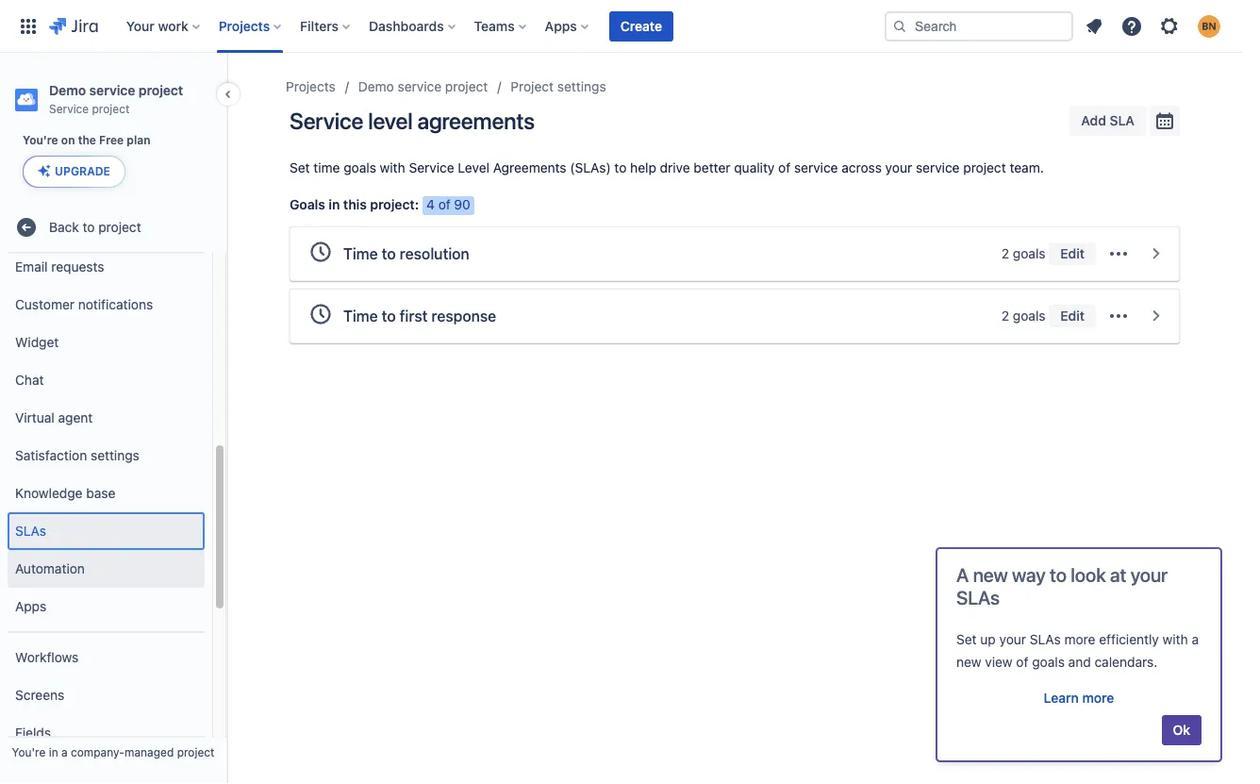 Task type: vqa. For each thing, say whether or not it's contained in the screenshot.
"Make" on the left of page
no



Task type: locate. For each thing, give the bounding box(es) containing it.
group
[[8, 124, 205, 632], [8, 632, 205, 758]]

0 vertical spatial in
[[329, 196, 340, 212]]

with up project:
[[380, 160, 406, 176]]

1 vertical spatial your
[[1131, 564, 1169, 586]]

company-
[[71, 746, 125, 760]]

2 2 from the top
[[1002, 308, 1010, 324]]

project inside "link"
[[98, 219, 141, 235]]

1 horizontal spatial a
[[1192, 631, 1200, 647]]

projects right the work
[[219, 17, 270, 34]]

time
[[344, 245, 378, 262], [344, 307, 378, 324]]

0 vertical spatial new
[[974, 564, 1009, 586]]

2 goals
[[1002, 245, 1046, 261], [1002, 308, 1046, 324]]

0 vertical spatial of
[[779, 160, 791, 176]]

this
[[343, 196, 367, 212]]

projects for projects link
[[286, 78, 336, 94]]

to inside a new way to look at your slas
[[1050, 564, 1067, 586]]

set left up
[[957, 631, 977, 647]]

0 horizontal spatial projects
[[219, 17, 270, 34]]

view
[[986, 654, 1013, 670]]

new down up
[[957, 654, 982, 670]]

time down this
[[344, 245, 378, 262]]

1 vertical spatial you're
[[12, 746, 46, 760]]

0 horizontal spatial apps
[[15, 598, 46, 614]]

0 vertical spatial a
[[1192, 631, 1200, 647]]

to for time to first response
[[382, 307, 396, 324]]

0 horizontal spatial in
[[49, 746, 58, 760]]

better
[[694, 160, 731, 176]]

0 vertical spatial more
[[1065, 631, 1096, 647]]

0 horizontal spatial of
[[439, 196, 451, 212]]

project up plan in the top left of the page
[[139, 82, 183, 98]]

0 vertical spatial settings
[[558, 78, 607, 94]]

service down projects link
[[290, 108, 364, 134]]

1 vertical spatial edit button
[[1050, 305, 1097, 327]]

2 vertical spatial your
[[1000, 631, 1027, 647]]

0 horizontal spatial your
[[886, 160, 913, 176]]

1 horizontal spatial of
[[779, 160, 791, 176]]

apps inside dropdown button
[[545, 17, 577, 34]]

apps for 'apps' dropdown button
[[545, 17, 577, 34]]

0 vertical spatial slas
[[15, 523, 46, 539]]

1 horizontal spatial apps
[[545, 17, 577, 34]]

at
[[1111, 564, 1127, 586]]

group containing email requests
[[8, 124, 205, 632]]

1 horizontal spatial in
[[329, 196, 340, 212]]

edit button left more icon
[[1050, 305, 1097, 327]]

Search field
[[885, 11, 1074, 41]]

service up on at the left top
[[49, 102, 89, 116]]

a
[[1192, 631, 1200, 647], [61, 746, 68, 760]]

set
[[290, 160, 310, 176], [957, 631, 977, 647]]

add sla
[[1082, 112, 1135, 128]]

1 vertical spatial in
[[49, 746, 58, 760]]

slas down a
[[957, 587, 1000, 609]]

set for set up your slas more efficiently with a new view of goals and calendars.
[[957, 631, 977, 647]]

1 vertical spatial settings
[[91, 447, 140, 463]]

2 horizontal spatial service
[[409, 160, 455, 176]]

settings inside satisfaction settings link
[[91, 447, 140, 463]]

1 vertical spatial set
[[957, 631, 977, 647]]

2 group from the top
[[8, 632, 205, 758]]

0 vertical spatial time
[[344, 245, 378, 262]]

demo inside demo service project service project
[[49, 82, 86, 98]]

ok
[[1174, 722, 1191, 738]]

teams
[[474, 17, 515, 34]]

demo for demo service project service project
[[49, 82, 86, 98]]

email requests link
[[8, 248, 205, 286]]

drive
[[660, 160, 691, 176]]

1 vertical spatial with
[[1163, 631, 1189, 647]]

goals left and
[[1033, 654, 1065, 670]]

project right managed
[[177, 746, 215, 760]]

4
[[427, 196, 435, 212]]

0 vertical spatial set
[[290, 160, 310, 176]]

set for set time goals with service level agreements (slas) to help drive better quality of service across your service project team.
[[290, 160, 310, 176]]

0 vertical spatial edit
[[1061, 245, 1085, 261]]

set left time
[[290, 160, 310, 176]]

edit left more icon
[[1061, 308, 1085, 324]]

1 horizontal spatial with
[[1163, 631, 1189, 647]]

1 vertical spatial 2 goals
[[1002, 308, 1046, 324]]

your right 'at'
[[1131, 564, 1169, 586]]

settings right 'project'
[[558, 78, 607, 94]]

settings inside project settings link
[[558, 78, 607, 94]]

group containing workflows
[[8, 632, 205, 758]]

0 vertical spatial 2
[[1002, 245, 1010, 261]]

1 2 from the top
[[1002, 245, 1010, 261]]

upgrade
[[55, 164, 110, 179]]

of right 4
[[439, 196, 451, 212]]

(slas)
[[570, 160, 611, 176]]

of right the quality
[[779, 160, 791, 176]]

service up 4
[[409, 160, 455, 176]]

time for time to resolution
[[344, 245, 378, 262]]

2 goals for time to resolution
[[1002, 245, 1046, 261]]

agreements
[[418, 108, 535, 134]]

in down fields
[[49, 746, 58, 760]]

screens
[[15, 687, 64, 703]]

project settings
[[511, 78, 607, 94]]

in for you're
[[49, 746, 58, 760]]

your inside a new way to look at your slas
[[1131, 564, 1169, 586]]

set inside set up your slas more efficiently with a new view of goals and calendars.
[[957, 631, 977, 647]]

with right efficiently
[[1163, 631, 1189, 647]]

1 vertical spatial 2
[[1002, 308, 1010, 324]]

2 edit from the top
[[1061, 308, 1085, 324]]

project left team.
[[964, 160, 1007, 176]]

notifications
[[78, 296, 153, 312]]

settings down virtual agent link
[[91, 447, 140, 463]]

virtual agent
[[15, 409, 93, 425]]

projects for projects popup button
[[219, 17, 270, 34]]

more right learn
[[1083, 690, 1115, 706]]

0 horizontal spatial with
[[380, 160, 406, 176]]

agreements
[[493, 160, 567, 176]]

apps
[[545, 17, 577, 34], [15, 598, 46, 614]]

2 vertical spatial of
[[1017, 654, 1029, 670]]

1 horizontal spatial settings
[[558, 78, 607, 94]]

2 horizontal spatial your
[[1131, 564, 1169, 586]]

learn more
[[1044, 690, 1115, 706]]

edit left more image
[[1061, 245, 1085, 261]]

2 horizontal spatial of
[[1017, 654, 1029, 670]]

a right efficiently
[[1192, 631, 1200, 647]]

1 horizontal spatial projects
[[286, 78, 336, 94]]

apps right teams dropdown button
[[545, 17, 577, 34]]

0 horizontal spatial slas
[[15, 523, 46, 539]]

you're for you're on the free plan
[[23, 133, 58, 147]]

1 vertical spatial edit
[[1061, 308, 1085, 324]]

slas down a new way to look at your slas
[[1030, 631, 1062, 647]]

your
[[886, 160, 913, 176], [1131, 564, 1169, 586], [1000, 631, 1027, 647]]

to left first
[[382, 307, 396, 324]]

your work
[[126, 17, 189, 34]]

0 horizontal spatial settings
[[91, 447, 140, 463]]

customer notifications link
[[8, 286, 205, 324]]

teams button
[[469, 11, 534, 41]]

with inside set up your slas more efficiently with a new view of goals and calendars.
[[1163, 631, 1189, 647]]

1 group from the top
[[8, 124, 205, 632]]

1 horizontal spatial service
[[290, 108, 364, 134]]

2
[[1002, 245, 1010, 261], [1002, 308, 1010, 324]]

1 horizontal spatial demo
[[358, 78, 394, 94]]

virtual
[[15, 409, 55, 425]]

to inside back to project "link"
[[83, 219, 95, 235]]

you're in a company-managed project
[[12, 746, 215, 760]]

project up free
[[92, 102, 130, 116]]

0 vertical spatial edit button
[[1050, 243, 1097, 265]]

1 vertical spatial apps
[[15, 598, 46, 614]]

goals inside set up your slas more efficiently with a new view of goals and calendars.
[[1033, 654, 1065, 670]]

edit button left more image
[[1050, 243, 1097, 265]]

1 vertical spatial time
[[344, 307, 378, 324]]

dashboards button
[[363, 11, 463, 41]]

2 time from the top
[[344, 307, 378, 324]]

edit button for time to resolution
[[1050, 243, 1097, 265]]

2 horizontal spatial slas
[[1030, 631, 1062, 647]]

new right a
[[974, 564, 1009, 586]]

1 time from the top
[[344, 245, 378, 262]]

service up free
[[89, 82, 135, 98]]

projects down 'filters'
[[286, 78, 336, 94]]

edit
[[1061, 245, 1085, 261], [1061, 308, 1085, 324]]

service
[[49, 102, 89, 116], [290, 108, 364, 134], [409, 160, 455, 176]]

0 horizontal spatial a
[[61, 746, 68, 760]]

your right across
[[886, 160, 913, 176]]

in
[[329, 196, 340, 212], [49, 746, 58, 760]]

settings for project settings
[[558, 78, 607, 94]]

to
[[615, 160, 627, 176], [83, 219, 95, 235], [382, 245, 396, 262], [382, 307, 396, 324], [1050, 564, 1067, 586]]

apps for apps link
[[15, 598, 46, 614]]

you're left on at the left top
[[23, 133, 58, 147]]

close image
[[1146, 305, 1168, 327]]

1 vertical spatial projects
[[286, 78, 336, 94]]

1 horizontal spatial slas
[[957, 587, 1000, 609]]

demo up on at the left top
[[49, 82, 86, 98]]

1 edit from the top
[[1061, 245, 1085, 261]]

your right up
[[1000, 631, 1027, 647]]

0 horizontal spatial demo
[[49, 82, 86, 98]]

to right the way on the bottom right of page
[[1050, 564, 1067, 586]]

to right back
[[83, 219, 95, 235]]

demo inside demo service project link
[[358, 78, 394, 94]]

1 horizontal spatial your
[[1000, 631, 1027, 647]]

1 horizontal spatial set
[[957, 631, 977, 647]]

0 vertical spatial your
[[886, 160, 913, 176]]

1 edit button from the top
[[1050, 243, 1097, 265]]

0 vertical spatial apps
[[545, 17, 577, 34]]

edit button
[[1050, 243, 1097, 265], [1050, 305, 1097, 327]]

automation
[[15, 560, 85, 576]]

slas down knowledge
[[15, 523, 46, 539]]

demo
[[358, 78, 394, 94], [49, 82, 86, 98]]

0 vertical spatial 2 goals
[[1002, 245, 1046, 261]]

1 vertical spatial slas
[[957, 587, 1000, 609]]

a new way to look at your slas
[[957, 564, 1169, 609]]

a left company-
[[61, 746, 68, 760]]

you're for you're in a company-managed project
[[12, 746, 46, 760]]

projects
[[219, 17, 270, 34], [286, 78, 336, 94]]

apps down automation
[[15, 598, 46, 614]]

2 for time to resolution
[[1002, 245, 1010, 261]]

slas inside a new way to look at your slas
[[957, 587, 1000, 609]]

your profile and settings image
[[1199, 15, 1221, 37]]

0 horizontal spatial set
[[290, 160, 310, 176]]

jira image
[[49, 15, 98, 37], [49, 15, 98, 37]]

slas link
[[8, 513, 205, 550]]

90
[[454, 196, 471, 212]]

banner
[[0, 0, 1244, 53]]

demo for demo service project
[[358, 78, 394, 94]]

2 2 goals from the top
[[1002, 308, 1046, 324]]

sla
[[1110, 112, 1135, 128]]

banner containing your work
[[0, 0, 1244, 53]]

2 edit button from the top
[[1050, 305, 1097, 327]]

2 vertical spatial slas
[[1030, 631, 1062, 647]]

add sla button
[[1071, 106, 1147, 136]]

0 horizontal spatial service
[[49, 102, 89, 116]]

notifications image
[[1083, 15, 1106, 37]]

1 2 goals from the top
[[1002, 245, 1046, 261]]

on
[[61, 133, 75, 147]]

0 vertical spatial you're
[[23, 133, 58, 147]]

2 for time to first response
[[1002, 308, 1010, 324]]

demo service project service project
[[49, 82, 183, 116]]

1 vertical spatial new
[[957, 654, 982, 670]]

settings for satisfaction settings
[[91, 447, 140, 463]]

goals left more icon
[[1014, 308, 1046, 324]]

more image
[[1108, 305, 1131, 327]]

settings image
[[1159, 15, 1182, 37]]

demo up the level
[[358, 78, 394, 94]]

0 vertical spatial with
[[380, 160, 406, 176]]

to left help
[[615, 160, 627, 176]]

project up "email requests" link on the left top of page
[[98, 219, 141, 235]]

new
[[974, 564, 1009, 586], [957, 654, 982, 670]]

set up your slas more efficiently with a new view of goals and calendars.
[[957, 631, 1200, 670]]

to for time to resolution
[[382, 245, 396, 262]]

0 vertical spatial projects
[[219, 17, 270, 34]]

time left first
[[344, 307, 378, 324]]

service
[[398, 78, 442, 94], [89, 82, 135, 98], [795, 160, 839, 176], [916, 160, 960, 176]]

goals
[[344, 160, 376, 176], [1014, 245, 1046, 261], [1014, 308, 1046, 324], [1033, 654, 1065, 670]]

apps button
[[540, 11, 596, 41]]

time for time to first response
[[344, 307, 378, 324]]

time to first response
[[344, 307, 497, 324]]

to left resolution
[[382, 245, 396, 262]]

learn
[[1044, 690, 1080, 706]]

in left this
[[329, 196, 340, 212]]

projects inside projects popup button
[[219, 17, 270, 34]]

more up and
[[1065, 631, 1096, 647]]

you're down fields
[[12, 746, 46, 760]]

service up service level agreements
[[398, 78, 442, 94]]

project
[[445, 78, 488, 94], [139, 82, 183, 98], [92, 102, 130, 116], [964, 160, 1007, 176], [98, 219, 141, 235], [177, 746, 215, 760]]

of right view
[[1017, 654, 1029, 670]]



Task type: describe. For each thing, give the bounding box(es) containing it.
widget link
[[8, 324, 205, 362]]

service right across
[[916, 160, 960, 176]]

a inside set up your slas more efficiently with a new view of goals and calendars.
[[1192, 631, 1200, 647]]

automation link
[[8, 550, 205, 588]]

create button
[[610, 11, 674, 41]]

knowledge base link
[[8, 475, 205, 513]]

filters
[[300, 17, 339, 34]]

time
[[314, 160, 340, 176]]

response
[[432, 307, 497, 324]]

demo service project link
[[358, 76, 488, 98]]

calendar selection image
[[1154, 109, 1177, 132]]

project:
[[370, 196, 419, 212]]

requests
[[51, 258, 104, 274]]

add
[[1082, 112, 1107, 128]]

service inside demo service project service project
[[89, 82, 135, 98]]

goals
[[290, 196, 325, 212]]

level
[[368, 108, 413, 134]]

email requests
[[15, 258, 104, 274]]

first
[[400, 307, 428, 324]]

calendars.
[[1095, 654, 1158, 670]]

knowledge
[[15, 485, 83, 501]]

1 vertical spatial more
[[1083, 690, 1115, 706]]

dashboards
[[369, 17, 444, 34]]

new inside a new way to look at your slas
[[974, 564, 1009, 586]]

goals right time
[[344, 160, 376, 176]]

apps link
[[8, 588, 205, 626]]

look
[[1071, 564, 1107, 586]]

your
[[126, 17, 155, 34]]

up
[[981, 631, 996, 647]]

managed
[[125, 746, 174, 760]]

virtual agent link
[[8, 399, 205, 437]]

goals in this project: 4 of 90
[[290, 196, 471, 212]]

edit for time to resolution
[[1061, 245, 1085, 261]]

plan
[[127, 133, 151, 147]]

search image
[[893, 18, 908, 34]]

free
[[99, 133, 124, 147]]

edit button for time to first response
[[1050, 305, 1097, 327]]

satisfaction settings
[[15, 447, 140, 463]]

projects link
[[286, 76, 336, 98]]

help image
[[1121, 15, 1144, 37]]

more inside set up your slas more efficiently with a new view of goals and calendars.
[[1065, 631, 1096, 647]]

workflows link
[[8, 639, 205, 677]]

1 vertical spatial of
[[439, 196, 451, 212]]

level
[[458, 160, 490, 176]]

satisfaction settings link
[[8, 437, 205, 475]]

demo service project
[[358, 78, 488, 94]]

set time goals with service level agreements (slas) to help drive better quality of service across your service project team.
[[290, 160, 1045, 176]]

back to project
[[49, 219, 141, 235]]

screens link
[[8, 677, 205, 715]]

service left across
[[795, 160, 839, 176]]

chat link
[[8, 362, 205, 399]]

base
[[86, 485, 116, 501]]

close image
[[1146, 243, 1168, 265]]

project settings link
[[511, 76, 607, 98]]

agent
[[58, 409, 93, 425]]

of inside set up your slas more efficiently with a new view of goals and calendars.
[[1017, 654, 1029, 670]]

time to resolution
[[344, 245, 470, 262]]

widget
[[15, 334, 59, 350]]

email
[[15, 258, 48, 274]]

your inside set up your slas more efficiently with a new view of goals and calendars.
[[1000, 631, 1027, 647]]

quality
[[735, 160, 775, 176]]

service inside demo service project service project
[[49, 102, 89, 116]]

edit for time to first response
[[1061, 308, 1085, 324]]

a
[[957, 564, 969, 586]]

more image
[[1108, 243, 1131, 265]]

resolution
[[400, 245, 470, 262]]

goals down team.
[[1014, 245, 1046, 261]]

project up agreements
[[445, 78, 488, 94]]

ok button
[[1162, 715, 1202, 746]]

work
[[158, 17, 189, 34]]

chat
[[15, 372, 44, 388]]

you're on the free plan
[[23, 133, 151, 147]]

and
[[1069, 654, 1092, 670]]

across
[[842, 160, 882, 176]]

to for back to project
[[83, 219, 95, 235]]

primary element
[[11, 0, 885, 52]]

projects button
[[213, 11, 289, 41]]

1 vertical spatial a
[[61, 746, 68, 760]]

fields link
[[8, 715, 205, 752]]

help
[[631, 160, 657, 176]]

workflows
[[15, 649, 79, 665]]

your work button
[[121, 11, 207, 41]]

in for goals
[[329, 196, 340, 212]]

satisfaction
[[15, 447, 87, 463]]

customer
[[15, 296, 75, 312]]

appswitcher icon image
[[17, 15, 40, 37]]

the
[[78, 133, 96, 147]]

fields
[[15, 725, 51, 741]]

way
[[1013, 564, 1046, 586]]

create
[[621, 17, 663, 34]]

2 goals for time to first response
[[1002, 308, 1046, 324]]

project
[[511, 78, 554, 94]]

upgrade button
[[24, 157, 125, 187]]

team.
[[1010, 160, 1045, 176]]

service level agreements
[[290, 108, 535, 134]]

filters button
[[295, 11, 358, 41]]

efficiently
[[1100, 631, 1160, 647]]

knowledge base
[[15, 485, 116, 501]]

back to project link
[[8, 209, 219, 246]]

slas inside set up your slas more efficiently with a new view of goals and calendars.
[[1030, 631, 1062, 647]]

new inside set up your slas more efficiently with a new view of goals and calendars.
[[957, 654, 982, 670]]

learn more link
[[957, 689, 1202, 708]]



